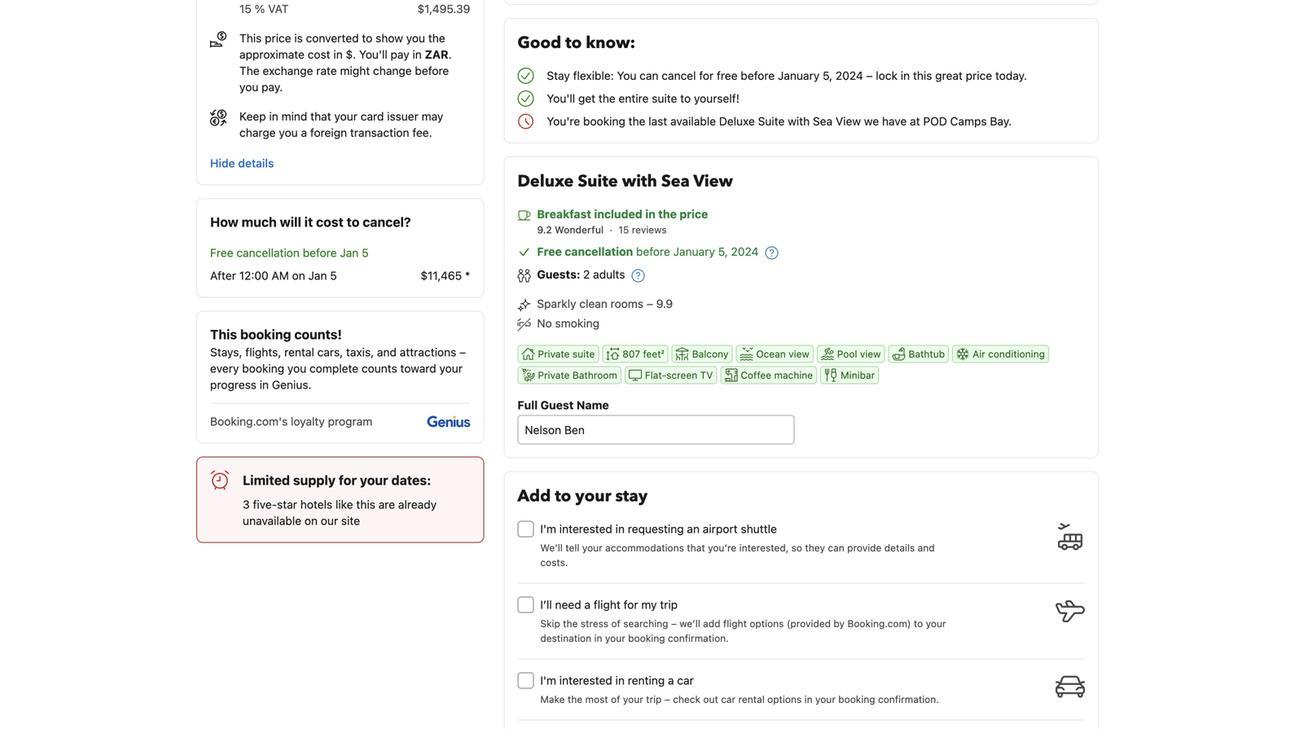 Task type: describe. For each thing, give the bounding box(es) containing it.
15 reviews
[[616, 224, 667, 236]]

they
[[806, 542, 826, 554]]

limited
[[243, 473, 290, 488]]

9.9
[[657, 297, 673, 311]]

it
[[305, 214, 313, 230]]

the right get
[[599, 92, 616, 105]]

before down reviews
[[636, 245, 671, 258]]

we'll
[[541, 542, 563, 554]]

entire
[[619, 92, 649, 105]]

show
[[376, 31, 403, 45]]

your down renting
[[623, 694, 644, 705]]

$11,465
[[421, 269, 462, 282]]

bathtub
[[909, 348, 945, 360]]

1 vertical spatial 5,
[[719, 245, 728, 258]]

we
[[865, 115, 879, 128]]

0 vertical spatial view
[[836, 115, 862, 128]]

to left "cancel?"
[[347, 214, 360, 230]]

before right free at the top right of the page
[[741, 69, 775, 82]]

at
[[910, 115, 921, 128]]

$.
[[346, 48, 356, 61]]

that inside keep in mind that your card issuer may charge you a foreign transaction fee.
[[311, 110, 331, 123]]

to right add
[[555, 485, 572, 508]]

0 horizontal spatial car
[[678, 674, 694, 688]]

guests:
[[537, 268, 581, 281]]

get
[[579, 92, 596, 105]]

2 horizontal spatial for
[[699, 69, 714, 82]]

details inside we'll tell your accommodations that you're interested, so they can provide details and costs.
[[885, 542, 915, 554]]

make the most of your trip – check out car rental options in your booking confirmation.
[[541, 694, 940, 705]]

2 horizontal spatial a
[[668, 674, 674, 688]]

0 vertical spatial suite
[[758, 115, 785, 128]]

hotels
[[300, 498, 333, 511]]

booking down flights,
[[242, 362, 284, 375]]

you're booking the last available deluxe suite with sea view we have at pod camps bay.
[[547, 115, 1012, 128]]

1 horizontal spatial this
[[914, 69, 933, 82]]

0 horizontal spatial can
[[640, 69, 659, 82]]

know:
[[586, 32, 636, 54]]

the inside this price is converted to show you the approximate cost in $. you'll pay in
[[429, 31, 446, 45]]

machine
[[775, 370, 814, 381]]

cancellation for free cancellation before jan 5
[[237, 246, 300, 259]]

1 vertical spatial cost
[[316, 214, 344, 230]]

our
[[321, 514, 338, 528]]

view for pool view
[[860, 348, 881, 360]]

free for free cancellation before jan 5
[[210, 246, 234, 259]]

provide
[[848, 542, 882, 554]]

is
[[294, 31, 303, 45]]

name
[[577, 399, 609, 412]]

feet²
[[643, 348, 665, 360]]

1 vertical spatial options
[[768, 694, 802, 705]]

the left most
[[568, 694, 583, 705]]

clean
[[580, 297, 608, 311]]

screen
[[667, 370, 698, 381]]

1 horizontal spatial 5,
[[823, 69, 833, 82]]

free
[[717, 69, 738, 82]]

booking.com)
[[848, 618, 912, 630]]

renting
[[628, 674, 665, 688]]

by
[[834, 618, 845, 630]]

loyalty
[[291, 415, 325, 428]]

– left the 9.9
[[647, 297, 654, 311]]

i'm interested in requesting an airport shuttle
[[541, 523, 777, 536]]

sparkly
[[537, 297, 577, 311]]

booking down by
[[839, 694, 876, 705]]

options inside skip the stress of searching – we'll add flight options (provided by booking.com) to your destination in your booking confirmation.
[[750, 618, 784, 630]]

i'm for i'm interested in requesting an airport shuttle
[[541, 523, 557, 536]]

free for free cancellation before january 5, 2024
[[537, 245, 562, 258]]

1 vertical spatial suite
[[578, 170, 618, 193]]

camps
[[951, 115, 987, 128]]

accommodations
[[606, 542, 685, 554]]

a inside keep in mind that your card issuer may charge you a foreign transaction fee.
[[301, 126, 307, 139]]

no
[[537, 317, 552, 330]]

no smoking
[[537, 317, 600, 330]]

check
[[673, 694, 701, 705]]

stays,
[[210, 345, 242, 359]]

we'll
[[680, 618, 701, 630]]

0 vertical spatial trip
[[660, 598, 678, 612]]

much
[[242, 214, 277, 230]]

in right lock
[[901, 69, 910, 82]]

price inside this price is converted to show you the approximate cost in $. you'll pay in
[[265, 31, 291, 45]]

five-
[[253, 498, 277, 511]]

your inside status
[[360, 473, 389, 488]]

flat-
[[645, 370, 667, 381]]

you
[[617, 69, 637, 82]]

%
[[255, 2, 265, 15]]

15 for 15 reviews
[[619, 224, 629, 236]]

view for ocean view
[[789, 348, 810, 360]]

skip the stress of searching – we'll add flight options (provided by booking.com) to your destination in your booking confirmation.
[[541, 618, 947, 644]]

yourself!
[[694, 92, 740, 105]]

in inside skip the stress of searching – we'll add flight options (provided by booking.com) to your destination in your booking confirmation.
[[595, 633, 603, 644]]

in inside this booking counts! stays, flights, rental cars, taxis, and attractions – every booking you complete counts toward your progress in genius.
[[260, 378, 269, 391]]

to down the cancel
[[681, 92, 691, 105]]

your down by
[[816, 694, 836, 705]]

– inside skip the stress of searching – we'll add flight options (provided by booking.com) to your destination in your booking confirmation.
[[671, 618, 677, 630]]

1 vertical spatial january
[[674, 245, 715, 258]]

cancel?
[[363, 214, 411, 230]]

genius.
[[272, 378, 312, 391]]

tv
[[701, 370, 713, 381]]

your right booking.com)
[[926, 618, 947, 630]]

1 horizontal spatial suite
[[652, 92, 678, 105]]

on inside '3 five-star hotels like this are already unavailable on our site'
[[305, 514, 318, 528]]

guests: 2 adults
[[537, 268, 626, 281]]

in inside keep in mind that your card issuer may charge you a foreign transaction fee.
[[269, 110, 279, 123]]

this price is converted to show you the approximate cost in $. you'll pay in
[[240, 31, 446, 61]]

2 vertical spatial price
[[680, 207, 709, 221]]

you'll inside this price is converted to show you the approximate cost in $. you'll pay in
[[359, 48, 388, 61]]

rate
[[316, 64, 337, 77]]

complete
[[310, 362, 359, 375]]

0 vertical spatial 5
[[362, 246, 369, 259]]

1 horizontal spatial deluxe
[[720, 115, 755, 128]]

– left lock
[[867, 69, 873, 82]]

interested for renting
[[560, 674, 613, 688]]

guest
[[541, 399, 574, 412]]

dates:
[[392, 473, 431, 488]]

1 vertical spatial you'll
[[547, 92, 575, 105]]

can inside we'll tell your accommodations that you're interested, so they can provide details and costs.
[[828, 542, 845, 554]]

before inside . the exchange rate might change before you pay.
[[415, 64, 449, 77]]

0 horizontal spatial flight
[[594, 598, 621, 612]]

flights,
[[245, 345, 281, 359]]

your left stay
[[576, 485, 612, 508]]

the up reviews
[[659, 207, 677, 221]]

your inside keep in mind that your card issuer may charge you a foreign transaction fee.
[[335, 110, 358, 123]]

the left last
[[629, 115, 646, 128]]

0 vertical spatial with
[[788, 115, 810, 128]]

this booking counts! stays, flights, rental cars, taxis, and attractions – every booking you complete counts toward your progress in genius.
[[210, 327, 466, 391]]

rental inside this booking counts! stays, flights, rental cars, taxis, and attractions – every booking you complete counts toward your progress in genius.
[[284, 345, 314, 359]]

details inside button
[[238, 156, 274, 170]]

included
[[594, 207, 643, 221]]

breakfast included in the price
[[537, 207, 709, 221]]

1 vertical spatial a
[[585, 598, 591, 612]]

you inside keep in mind that your card issuer may charge you a foreign transaction fee.
[[279, 126, 298, 139]]

most
[[586, 694, 609, 705]]

0 horizontal spatial 5
[[330, 269, 337, 282]]

pay
[[391, 48, 410, 61]]

Full Guest Name text field
[[518, 415, 795, 445]]

how
[[210, 214, 239, 230]]

keep
[[240, 110, 266, 123]]

booking down get
[[583, 115, 626, 128]]

today.
[[996, 69, 1028, 82]]

this for booking
[[210, 327, 237, 342]]

. the exchange rate might change before you pay.
[[240, 48, 452, 94]]

charge
[[240, 126, 276, 139]]

in left renting
[[616, 674, 625, 688]]

flat-screen tv
[[645, 370, 713, 381]]

i'm for i'm interested in renting a car
[[541, 674, 557, 688]]

group containing i'm interested in requesting an airport shuttle
[[518, 515, 1092, 729]]



Task type: locate. For each thing, give the bounding box(es) containing it.
you'll up you're
[[547, 92, 575, 105]]

deluxe down yourself!
[[720, 115, 755, 128]]

for inside status
[[339, 473, 357, 488]]

on down the hotels
[[305, 514, 318, 528]]

1 vertical spatial suite
[[573, 348, 595, 360]]

1 i'm from the top
[[541, 523, 557, 536]]

and right provide
[[918, 542, 935, 554]]

private for private suite
[[538, 348, 570, 360]]

1 vertical spatial 2024
[[731, 245, 759, 258]]

with up breakfast included in the price
[[622, 170, 658, 193]]

air
[[973, 348, 986, 360]]

1 of from the top
[[612, 618, 621, 630]]

2 view from the left
[[860, 348, 881, 360]]

this inside this booking counts! stays, flights, rental cars, taxis, and attractions – every booking you complete counts toward your progress in genius.
[[210, 327, 237, 342]]

the up zar
[[429, 31, 446, 45]]

sea
[[813, 115, 833, 128], [662, 170, 690, 193]]

0 horizontal spatial for
[[339, 473, 357, 488]]

an
[[687, 523, 700, 536]]

in left the mind
[[269, 110, 279, 123]]

0 horizontal spatial you'll
[[359, 48, 388, 61]]

limited supply  for your dates: status
[[196, 457, 484, 543]]

0 horizontal spatial 15
[[240, 2, 252, 15]]

booking.com's loyalty program
[[210, 415, 373, 428]]

you down the
[[240, 80, 259, 94]]

of right most
[[611, 694, 621, 705]]

2 interested from the top
[[560, 674, 613, 688]]

0 vertical spatial for
[[699, 69, 714, 82]]

costs.
[[541, 557, 568, 569]]

0 horizontal spatial january
[[674, 245, 715, 258]]

0 horizontal spatial a
[[301, 126, 307, 139]]

1 horizontal spatial jan
[[340, 246, 359, 259]]

am
[[272, 269, 289, 282]]

0 horizontal spatial this
[[356, 498, 376, 511]]

this up stays,
[[210, 327, 237, 342]]

details down charge
[[238, 156, 274, 170]]

1 horizontal spatial and
[[918, 542, 935, 554]]

hide details button
[[204, 149, 281, 178]]

your down stress
[[605, 633, 626, 644]]

suite up included
[[578, 170, 618, 193]]

1 horizontal spatial details
[[885, 542, 915, 554]]

to left show
[[362, 31, 373, 45]]

ocean view
[[757, 348, 810, 360]]

taxis,
[[346, 345, 374, 359]]

(provided
[[787, 618, 831, 630]]

0 vertical spatial details
[[238, 156, 274, 170]]

my
[[642, 598, 657, 612]]

adults
[[593, 268, 626, 281]]

view left we
[[836, 115, 862, 128]]

view
[[789, 348, 810, 360], [860, 348, 881, 360]]

a down the mind
[[301, 126, 307, 139]]

this inside '3 five-star hotels like this are already unavailable on our site'
[[356, 498, 376, 511]]

hide
[[210, 156, 235, 170]]

0 horizontal spatial view
[[694, 170, 733, 193]]

before down how much will it cost to cancel?
[[303, 246, 337, 259]]

and inside we'll tell your accommodations that you're interested, so they can provide details and costs.
[[918, 542, 935, 554]]

transaction
[[350, 126, 410, 139]]

5 down the free cancellation before jan 5
[[330, 269, 337, 282]]

1 vertical spatial trip
[[646, 694, 662, 705]]

so
[[792, 542, 803, 554]]

rental inside group
[[739, 694, 765, 705]]

you'll right the $.
[[359, 48, 388, 61]]

1 vertical spatial on
[[305, 514, 318, 528]]

group
[[518, 515, 1092, 729]]

you'll get the entire suite to yourself!
[[547, 92, 740, 105]]

private down no at the top left of page
[[538, 348, 570, 360]]

hide details
[[210, 156, 274, 170]]

bathroom
[[573, 370, 618, 381]]

15 left %
[[240, 2, 252, 15]]

this for price
[[240, 31, 262, 45]]

i'm up we'll
[[541, 523, 557, 536]]

0 vertical spatial rental
[[284, 345, 314, 359]]

$1,495.39
[[418, 2, 471, 15]]

1 horizontal spatial with
[[788, 115, 810, 128]]

0 vertical spatial 5,
[[823, 69, 833, 82]]

2 horizontal spatial price
[[966, 69, 993, 82]]

for left free at the top right of the page
[[699, 69, 714, 82]]

of for flight
[[612, 618, 621, 630]]

confirmation. inside skip the stress of searching – we'll add flight options (provided by booking.com) to your destination in your booking confirmation.
[[668, 633, 729, 644]]

2 i'm from the top
[[541, 674, 557, 688]]

cancellation for free cancellation before january 5, 2024
[[565, 245, 633, 258]]

for left "my"
[[624, 598, 639, 612]]

1 vertical spatial that
[[687, 542, 706, 554]]

1 horizontal spatial this
[[240, 31, 262, 45]]

to inside skip the stress of searching – we'll add flight options (provided by booking.com) to your destination in your booking confirmation.
[[914, 618, 924, 630]]

on right am
[[292, 269, 305, 282]]

before
[[415, 64, 449, 77], [741, 69, 775, 82], [636, 245, 671, 258], [303, 246, 337, 259]]

15 % vat
[[240, 2, 289, 15]]

0 vertical spatial that
[[311, 110, 331, 123]]

free up after
[[210, 246, 234, 259]]

shuttle
[[741, 523, 777, 536]]

blue genius logo image
[[427, 416, 471, 427], [427, 416, 471, 427]]

0 horizontal spatial price
[[265, 31, 291, 45]]

you inside . the exchange rate might change before you pay.
[[240, 80, 259, 94]]

before down zar
[[415, 64, 449, 77]]

that inside we'll tell your accommodations that you're interested, so they can provide details and costs.
[[687, 542, 706, 554]]

interested for requesting
[[560, 523, 613, 536]]

foreign
[[310, 126, 347, 139]]

a up check
[[668, 674, 674, 688]]

deluxe suite with sea view
[[518, 170, 733, 193]]

1 horizontal spatial for
[[624, 598, 639, 612]]

1 vertical spatial and
[[918, 542, 935, 554]]

attractions
[[400, 345, 457, 359]]

unavailable
[[243, 514, 302, 528]]

1 horizontal spatial rental
[[739, 694, 765, 705]]

how much will it cost to cancel?
[[210, 214, 411, 230]]

1 horizontal spatial 15
[[619, 224, 629, 236]]

0 horizontal spatial suite
[[578, 170, 618, 193]]

free cancellation before jan 5
[[210, 246, 369, 259]]

in right the pay
[[413, 48, 422, 61]]

1 vertical spatial 5
[[330, 269, 337, 282]]

issuer
[[387, 110, 419, 123]]

0 vertical spatial 2024
[[836, 69, 864, 82]]

your
[[335, 110, 358, 123], [440, 362, 463, 375], [360, 473, 389, 488], [576, 485, 612, 508], [583, 542, 603, 554], [926, 618, 947, 630], [605, 633, 626, 644], [623, 694, 644, 705], [816, 694, 836, 705]]

scored 9.2 element
[[537, 224, 555, 236]]

0 vertical spatial options
[[750, 618, 784, 630]]

cost up rate
[[308, 48, 331, 61]]

jan down how much will it cost to cancel?
[[340, 246, 359, 259]]

a
[[301, 126, 307, 139], [585, 598, 591, 612], [668, 674, 674, 688]]

this left great
[[914, 69, 933, 82]]

deluxe up breakfast
[[518, 170, 574, 193]]

balcony
[[693, 348, 729, 360]]

1 vertical spatial view
[[694, 170, 733, 193]]

your inside we'll tell your accommodations that you're interested, so they can provide details and costs.
[[583, 542, 603, 554]]

2 private from the top
[[538, 370, 570, 381]]

private for private bathroom
[[538, 370, 570, 381]]

may
[[422, 110, 444, 123]]

1 horizontal spatial flight
[[724, 618, 747, 630]]

your right tell
[[583, 542, 603, 554]]

good
[[518, 32, 562, 54]]

every
[[210, 362, 239, 375]]

and up counts
[[377, 345, 397, 359]]

1 horizontal spatial cancellation
[[565, 245, 633, 258]]

1 vertical spatial car
[[721, 694, 736, 705]]

this up approximate
[[240, 31, 262, 45]]

you up the pay
[[406, 31, 425, 45]]

0 horizontal spatial and
[[377, 345, 397, 359]]

1 horizontal spatial view
[[860, 348, 881, 360]]

1 private from the top
[[538, 348, 570, 360]]

you're
[[547, 115, 580, 128]]

this left are
[[356, 498, 376, 511]]

with down stay flexible: you can cancel for free before january 5, 2024 – lock in this great price today.
[[788, 115, 810, 128]]

that up foreign
[[311, 110, 331, 123]]

price up free cancellation before january 5, 2024 in the top of the page
[[680, 207, 709, 221]]

of for renting
[[611, 694, 621, 705]]

1 horizontal spatial a
[[585, 598, 591, 612]]

1 vertical spatial price
[[966, 69, 993, 82]]

15
[[240, 2, 252, 15], [619, 224, 629, 236]]

0 vertical spatial cost
[[308, 48, 331, 61]]

stress
[[581, 618, 609, 630]]

0 horizontal spatial deluxe
[[518, 170, 574, 193]]

price up approximate
[[265, 31, 291, 45]]

0 vertical spatial suite
[[652, 92, 678, 105]]

cost
[[308, 48, 331, 61], [316, 214, 344, 230]]

– right attractions
[[460, 345, 466, 359]]

your down attractions
[[440, 362, 463, 375]]

sea left we
[[813, 115, 833, 128]]

interested,
[[740, 542, 789, 554]]

that
[[311, 110, 331, 123], [687, 542, 706, 554]]

star
[[277, 498, 297, 511]]

your inside this booking counts! stays, flights, rental cars, taxis, and attractions – every booking you complete counts toward your progress in genius.
[[440, 362, 463, 375]]

of down i'll need a flight for my trip
[[612, 618, 621, 630]]

stay
[[547, 69, 570, 82]]

0 horizontal spatial rental
[[284, 345, 314, 359]]

private down private suite
[[538, 370, 570, 381]]

you down the mind
[[279, 126, 298, 139]]

program
[[328, 415, 373, 428]]

trip right "my"
[[660, 598, 678, 612]]

your up are
[[360, 473, 389, 488]]

cancellation up adults
[[565, 245, 633, 258]]

great
[[936, 69, 963, 82]]

– inside this booking counts! stays, flights, rental cars, taxis, and attractions – every booking you complete counts toward your progress in genius.
[[460, 345, 466, 359]]

in left "genius."
[[260, 378, 269, 391]]

cancellation up after 12:00 am on jan 5
[[237, 246, 300, 259]]

i'm up make
[[541, 674, 557, 688]]

this inside this price is converted to show you the approximate cost in $. you'll pay in
[[240, 31, 262, 45]]

0 horizontal spatial that
[[311, 110, 331, 123]]

january down breakfast included in the price
[[674, 245, 715, 258]]

to inside this price is converted to show you the approximate cost in $. you'll pay in
[[362, 31, 373, 45]]

0 vertical spatial car
[[678, 674, 694, 688]]

1 horizontal spatial suite
[[758, 115, 785, 128]]

0 vertical spatial deluxe
[[720, 115, 755, 128]]

– left check
[[665, 694, 671, 705]]

1 vertical spatial 15
[[619, 224, 629, 236]]

0 vertical spatial sea
[[813, 115, 833, 128]]

booking up flights,
[[240, 327, 291, 342]]

1 vertical spatial of
[[611, 694, 621, 705]]

have
[[883, 115, 907, 128]]

1 vertical spatial confirmation.
[[879, 694, 940, 705]]

0 vertical spatial january
[[778, 69, 820, 82]]

view up 'machine'
[[789, 348, 810, 360]]

of inside skip the stress of searching – we'll add flight options (provided by booking.com) to your destination in your booking confirmation.
[[612, 618, 621, 630]]

out
[[704, 694, 719, 705]]

2 of from the top
[[611, 694, 621, 705]]

your up foreign
[[335, 110, 358, 123]]

*
[[465, 269, 471, 282]]

for up like
[[339, 473, 357, 488]]

smoking
[[555, 317, 600, 330]]

1 view from the left
[[789, 348, 810, 360]]

1 horizontal spatial price
[[680, 207, 709, 221]]

booking down searching
[[629, 633, 665, 644]]

1 horizontal spatial 5
[[362, 246, 369, 259]]

1 horizontal spatial january
[[778, 69, 820, 82]]

vat
[[268, 2, 289, 15]]

keep in mind that your card issuer may charge you a foreign transaction fee.
[[240, 110, 444, 139]]

to right good
[[566, 32, 582, 54]]

in left the $.
[[334, 48, 343, 61]]

1 vertical spatial rental
[[739, 694, 765, 705]]

january up you're booking the last available deluxe suite with sea view we have at pod camps bay. at the top
[[778, 69, 820, 82]]

in down stress
[[595, 633, 603, 644]]

tell
[[566, 542, 580, 554]]

0 vertical spatial price
[[265, 31, 291, 45]]

booking inside skip the stress of searching – we'll add flight options (provided by booking.com) to your destination in your booking confirmation.
[[629, 633, 665, 644]]

0 horizontal spatial jan
[[308, 269, 327, 282]]

0 vertical spatial a
[[301, 126, 307, 139]]

car up check
[[678, 674, 694, 688]]

1 vertical spatial jan
[[308, 269, 327, 282]]

1 interested from the top
[[560, 523, 613, 536]]

0 vertical spatial interested
[[560, 523, 613, 536]]

air conditioning
[[973, 348, 1046, 360]]

rental right out
[[739, 694, 765, 705]]

need
[[555, 598, 582, 612]]

ocean
[[757, 348, 786, 360]]

for
[[699, 69, 714, 82], [339, 473, 357, 488], [624, 598, 639, 612]]

0 horizontal spatial details
[[238, 156, 274, 170]]

minibar
[[841, 370, 875, 381]]

1 vertical spatial deluxe
[[518, 170, 574, 193]]

full guest name
[[518, 399, 609, 412]]

0 vertical spatial and
[[377, 345, 397, 359]]

1 vertical spatial i'm
[[541, 674, 557, 688]]

flight inside skip the stress of searching – we'll add flight options (provided by booking.com) to your destination in your booking confirmation.
[[724, 618, 747, 630]]

options right out
[[768, 694, 802, 705]]

pay.
[[262, 80, 283, 94]]

stay flexible: you can cancel for free before january 5, 2024 – lock in this great price today.
[[547, 69, 1028, 82]]

trip down renting
[[646, 694, 662, 705]]

the up destination
[[563, 618, 578, 630]]

supply
[[293, 473, 336, 488]]

15 for 15 % vat
[[240, 2, 252, 15]]

0 vertical spatial flight
[[594, 598, 621, 612]]

in down (provided
[[805, 694, 813, 705]]

lock
[[876, 69, 898, 82]]

0 vertical spatial on
[[292, 269, 305, 282]]

0 horizontal spatial with
[[622, 170, 658, 193]]

in up reviews
[[646, 207, 656, 221]]

2
[[584, 268, 590, 281]]

1 horizontal spatial 2024
[[836, 69, 864, 82]]

1 vertical spatial flight
[[724, 618, 747, 630]]

$11,465 *
[[421, 269, 471, 282]]

in up "accommodations"
[[616, 523, 625, 536]]

0 vertical spatial of
[[612, 618, 621, 630]]

details
[[238, 156, 274, 170], [885, 542, 915, 554]]

15 down breakfast included in the price
[[619, 224, 629, 236]]

flexible:
[[573, 69, 614, 82]]

cost inside this price is converted to show you the approximate cost in $. you'll pay in
[[308, 48, 331, 61]]

you inside this price is converted to show you the approximate cost in $. you'll pay in
[[406, 31, 425, 45]]

free down "scored 9.2" element
[[537, 245, 562, 258]]

that down an
[[687, 542, 706, 554]]

good to know:
[[518, 32, 636, 54]]

cars,
[[318, 345, 343, 359]]

interested up most
[[560, 674, 613, 688]]

0 vertical spatial this
[[240, 31, 262, 45]]

2 vertical spatial a
[[668, 674, 674, 688]]

exchange
[[263, 64, 313, 77]]

limited supply  for your dates:
[[243, 473, 431, 488]]

flight right add
[[724, 618, 747, 630]]

site
[[341, 514, 360, 528]]

sea up reviews
[[662, 170, 690, 193]]

3 five-star hotels like this are already unavailable on our site
[[243, 498, 437, 528]]

and inside this booking counts! stays, flights, rental cars, taxis, and attractions – every booking you complete counts toward your progress in genius.
[[377, 345, 397, 359]]

0 horizontal spatial sea
[[662, 170, 690, 193]]

coffee
[[741, 370, 772, 381]]

0 vertical spatial this
[[914, 69, 933, 82]]

0 horizontal spatial 2024
[[731, 245, 759, 258]]

progress
[[210, 378, 257, 391]]

0 vertical spatial jan
[[340, 246, 359, 259]]

1 vertical spatial with
[[622, 170, 658, 193]]

1 horizontal spatial car
[[721, 694, 736, 705]]

2 vertical spatial for
[[624, 598, 639, 612]]

– left we'll
[[671, 618, 677, 630]]

counts!
[[295, 327, 342, 342]]

flight up stress
[[594, 598, 621, 612]]

rooms
[[611, 297, 644, 311]]

you're
[[708, 542, 737, 554]]

details right provide
[[885, 542, 915, 554]]

requesting
[[628, 523, 684, 536]]

can right they
[[828, 542, 845, 554]]

0 horizontal spatial confirmation.
[[668, 633, 729, 644]]

0 horizontal spatial view
[[789, 348, 810, 360]]

the inside skip the stress of searching – we'll add flight options (provided by booking.com) to your destination in your booking confirmation.
[[563, 618, 578, 630]]

reviews
[[632, 224, 667, 236]]

1 horizontal spatial free
[[537, 245, 562, 258]]

like
[[336, 498, 353, 511]]

1 horizontal spatial you'll
[[547, 92, 575, 105]]

1 horizontal spatial sea
[[813, 115, 833, 128]]

you inside this booking counts! stays, flights, rental cars, taxis, and attractions – every booking you complete counts toward your progress in genius.
[[288, 362, 307, 375]]

suite up last
[[652, 92, 678, 105]]

wonderful
[[555, 224, 607, 236]]

price right great
[[966, 69, 993, 82]]

interested up tell
[[560, 523, 613, 536]]



Task type: vqa. For each thing, say whether or not it's contained in the screenshot.
Include? on the top
no



